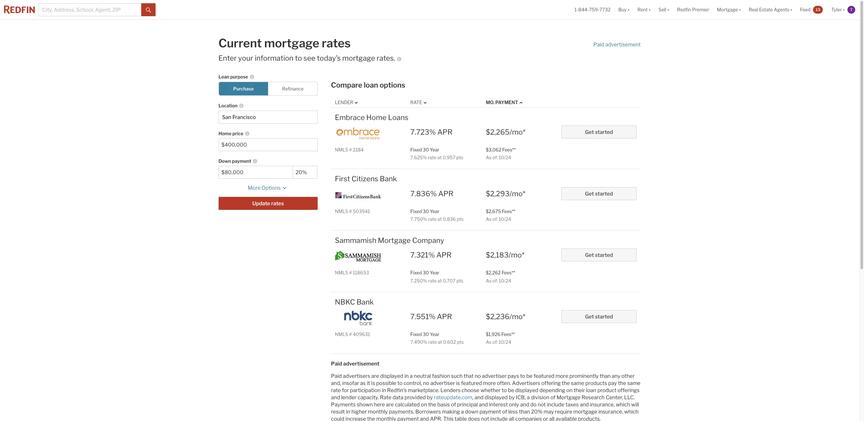 Task type: describe. For each thing, give the bounding box(es) containing it.
insofar
[[342, 381, 359, 387]]

require
[[555, 409, 573, 415]]

buy ▾ button
[[619, 0, 630, 19]]

10/24 for $2,183
[[499, 278, 511, 284]]

# for sammamish
[[349, 270, 352, 276]]

1 same from the left
[[571, 381, 584, 387]]

rent ▾ button
[[638, 0, 651, 19]]

enter
[[219, 54, 237, 62]]

1 horizontal spatial home
[[367, 113, 387, 122]]

first
[[335, 175, 350, 183]]

% up fixed 30 year 7.490 % rate at 0.602 pts
[[429, 313, 436, 321]]

whether
[[481, 388, 501, 394]]

information
[[255, 54, 294, 62]]

7.551 % apr
[[411, 313, 452, 321]]

get started for $2,236 /mo*
[[585, 314, 613, 320]]

1 horizontal spatial not
[[538, 402, 546, 408]]

Down payment text field
[[296, 170, 315, 176]]

0 vertical spatial displayed
[[380, 374, 403, 380]]

update rates
[[252, 201, 284, 207]]

higher
[[352, 409, 367, 415]]

redfin premier button
[[674, 0, 713, 19]]

0.707
[[443, 278, 456, 284]]

0 vertical spatial advertiser
[[482, 374, 507, 380]]

could
[[331, 416, 344, 422]]

2 horizontal spatial payment
[[480, 409, 501, 415]]

mortgage inside mortgage ▾ dropdown button
[[717, 7, 738, 12]]

the right 'offering'
[[562, 381, 570, 387]]

$2,262
[[486, 270, 501, 276]]

fees** for $2,265
[[503, 147, 516, 153]]

$2,236
[[486, 313, 510, 321]]

get started for $2,183 /mo*
[[585, 253, 613, 259]]

/mo* for $2,293
[[510, 190, 526, 198]]

get for $2,265 /mo*
[[585, 129, 594, 135]]

rate for 7.321
[[428, 278, 437, 284]]

your
[[238, 54, 253, 62]]

% up fixed 30 year 7.625 % rate at 0.957 pts
[[429, 128, 436, 136]]

lender button
[[335, 100, 359, 106]]

in inside ", and displayed by icb, a division of mortgage research center, llc. payments shown here are calculated on the basis of principal and interest only and do not include taxes and insurance, which will result in higher monthly payments. borrowers making a down payment of less than 20% may require mortgage insurance, which could increase the monthly payment and apr. this table does not include all companies or all available products."
[[346, 409, 350, 415]]

sell
[[659, 7, 667, 12]]

get for $2,183 /mo*
[[585, 253, 594, 259]]

% inside fixed 30 year 7.750 % rate at 0.836 pts
[[423, 217, 427, 222]]

pay
[[608, 381, 617, 387]]

fixed 30 year 7.625 % rate at 0.957 pts
[[411, 147, 463, 161]]

location
[[219, 103, 238, 109]]

1 horizontal spatial featured
[[534, 374, 555, 380]]

control,
[[404, 381, 422, 387]]

/mo* for $2,265
[[510, 128, 526, 136]]

759-
[[589, 7, 600, 12]]

▾ for tyler ▾
[[843, 7, 845, 12]]

and right ,
[[475, 395, 484, 401]]

current
[[219, 36, 262, 50]]

and down icb,
[[520, 402, 529, 408]]

capacity.
[[358, 395, 379, 401]]

get for $2,236 /mo*
[[585, 314, 594, 320]]

companies
[[516, 416, 542, 422]]

10/24 for $2,236
[[499, 340, 511, 346]]

% inside fixed 30 year 7.625 % rate at 0.957 pts
[[423, 155, 427, 161]]

product
[[598, 388, 617, 394]]

home price
[[219, 131, 243, 137]]

1 vertical spatial mortgage
[[342, 54, 375, 62]]

of: for $2,236
[[493, 340, 498, 346]]

sammamish
[[335, 237, 376, 245]]

1 vertical spatial advertisement
[[343, 361, 380, 367]]

0 vertical spatial monthly
[[368, 409, 388, 415]]

paid inside paid advertisers are displayed in a neutral fashion such that no advertiser pays to be featured more prominently than any other and, insofar as it is possible to control, no advertiser is featured more often. advertisers offering the same products pay the same rate for participation in redfin's marketplace. lenders choose whether to be displayed depending on their loan product offerings and lender capacity. rate data provided by
[[331, 374, 342, 380]]

nbkc bank
[[335, 298, 374, 307]]

1 horizontal spatial include
[[547, 402, 565, 408]]

0 vertical spatial bank
[[380, 175, 397, 183]]

offering
[[542, 381, 561, 387]]

by inside paid advertisers are displayed in a neutral fashion such that no advertiser pays to be featured more prominently than any other and, insofar as it is possible to control, no advertiser is featured more often. advertisers offering the same products pay the same rate for participation in redfin's marketplace. lenders choose whether to be displayed depending on their loan product offerings and lender capacity. rate data provided by
[[427, 395, 433, 401]]

other
[[622, 374, 635, 380]]

redfin premier
[[677, 7, 709, 12]]

at for 7.321
[[438, 278, 442, 284]]

sammamish mortgage company
[[335, 237, 444, 245]]

rate inside paid advertisers are displayed in a neutral fashion such that no advertiser pays to be featured more prominently than any other and, insofar as it is possible to control, no advertiser is featured more often. advertisers offering the same products pay the same rate for participation in redfin's marketplace. lenders choose whether to be displayed depending on their loan product offerings and lender capacity. rate data provided by
[[331, 388, 341, 394]]

0 horizontal spatial no
[[423, 381, 429, 387]]

2 vertical spatial of
[[502, 409, 507, 415]]

on inside paid advertisers are displayed in a neutral fashion such that no advertiser pays to be featured more prominently than any other and, insofar as it is possible to control, no advertiser is featured more often. advertisers offering the same products pay the same rate for participation in redfin's marketplace. lenders choose whether to be displayed depending on their loan product offerings and lender capacity. rate data provided by
[[567, 388, 573, 394]]

llc.
[[624, 395, 635, 401]]

mortgage inside ", and displayed by icb, a division of mortgage research center, llc. payments shown here are calculated on the basis of principal and interest only and do not include taxes and insurance, which will result in higher monthly payments. borrowers making a down payment of less than 20% may require mortgage insurance, which could increase the monthly payment and apr. this table does not include all companies or all available products."
[[557, 395, 581, 401]]

are inside paid advertisers are displayed in a neutral fashion such that no advertiser pays to be featured more prominently than any other and, insofar as it is possible to control, no advertiser is featured more often. advertisers offering the same products pay the same rate for participation in redfin's marketplace. lenders choose whether to be displayed depending on their loan product offerings and lender capacity. rate data provided by
[[371, 374, 379, 380]]

0 horizontal spatial not
[[481, 416, 489, 422]]

as
[[360, 381, 366, 387]]

choose
[[462, 388, 480, 394]]

apr for 7.321 % apr
[[437, 251, 452, 260]]

here
[[374, 402, 385, 408]]

fees** for $2,183
[[502, 270, 515, 276]]

compare loan options
[[331, 81, 405, 89]]

$3,062 fees** as of: 10/24
[[486, 147, 516, 161]]

update
[[252, 201, 270, 207]]

rate button
[[411, 100, 428, 106]]

1 vertical spatial which
[[625, 409, 639, 415]]

Down payment text field
[[222, 170, 290, 176]]

buy
[[619, 7, 627, 12]]

only
[[509, 402, 519, 408]]

increase
[[346, 416, 366, 422]]

$2,236 /mo*
[[486, 313, 526, 321]]

nmls # 118653
[[335, 270, 369, 276]]

rates inside update rates button
[[271, 201, 284, 207]]

get started button for $2,236 /mo*
[[562, 311, 637, 324]]

$2,265 /mo*
[[486, 128, 526, 136]]

their
[[574, 388, 585, 394]]

year for 7.551
[[430, 332, 440, 338]]

nmls for sammamish mortgage company
[[335, 270, 348, 276]]

0.602
[[443, 340, 456, 346]]

# for first
[[349, 209, 352, 214]]

tyler ▾
[[832, 7, 845, 12]]

# for nbkc
[[349, 332, 352, 338]]

the down "shown"
[[367, 416, 375, 422]]

that
[[464, 374, 474, 380]]

City, Address, School, Agent, ZIP search field
[[39, 3, 141, 16]]

redfin's
[[387, 388, 407, 394]]

today's
[[317, 54, 341, 62]]

fixed 30 year 7.250 % rate at 0.707 pts
[[411, 270, 463, 284]]

1 is from the left
[[371, 381, 375, 387]]

to left see
[[295, 54, 302, 62]]

premier
[[692, 7, 709, 12]]

user photo image
[[848, 6, 856, 14]]

0 vertical spatial mortgage
[[264, 36, 319, 50]]

0 horizontal spatial loan
[[364, 81, 378, 89]]

0 horizontal spatial more
[[483, 381, 496, 387]]

at for 7.551
[[438, 340, 442, 346]]

down payment
[[219, 159, 251, 164]]

% inside fixed 30 year 7.490 % rate at 0.602 pts
[[423, 340, 427, 346]]

displayed inside ", and displayed by icb, a division of mortgage research center, llc. payments shown here are calculated on the basis of principal and interest only and do not include taxes and insurance, which will result in higher monthly payments. borrowers making a down payment of less than 20% may require mortgage insurance, which could increase the monthly payment and apr. this table does not include all companies or all available products."
[[485, 395, 508, 401]]

$2,262 fees** as of: 10/24
[[486, 270, 515, 284]]

the up borrowers
[[428, 402, 436, 408]]

fixed 30 year 7.490 % rate at 0.602 pts
[[411, 332, 464, 346]]

Refinance radio
[[268, 82, 318, 96]]

started for $2,265 /mo*
[[595, 129, 613, 135]]

buy ▾ button
[[615, 0, 634, 19]]

0 vertical spatial insurance,
[[590, 402, 615, 408]]

calculated
[[395, 402, 420, 408]]

or
[[543, 416, 548, 422]]

mortgage inside ", and displayed by icb, a division of mortgage research center, llc. payments shown here are calculated on the basis of principal and interest only and do not include taxes and insurance, which will result in higher monthly payments. borrowers making a down payment of less than 20% may require mortgage insurance, which could increase the monthly payment and apr. this table does not include all companies or all available products."
[[574, 409, 598, 415]]

first citizens bank
[[335, 175, 397, 183]]

feed
[[801, 7, 811, 12]]

of: for $2,183
[[493, 278, 498, 284]]

will
[[631, 402, 639, 408]]

2 vertical spatial payment
[[397, 416, 419, 422]]

payments.
[[389, 409, 414, 415]]

7.750
[[411, 217, 423, 222]]

1 vertical spatial paid
[[331, 361, 342, 367]]

7.321 % apr
[[411, 251, 452, 260]]

down
[[219, 159, 231, 164]]

center,
[[606, 395, 623, 401]]

tyler
[[832, 7, 842, 12]]

provided
[[405, 395, 426, 401]]

at for 7.723
[[438, 155, 442, 161]]

apr for 7.551 % apr
[[437, 313, 452, 321]]

1 vertical spatial bank
[[357, 298, 374, 307]]

1 vertical spatial advertiser
[[431, 381, 455, 387]]

1 vertical spatial featured
[[461, 381, 482, 387]]

to down often.
[[502, 388, 507, 394]]

advertisement inside button
[[606, 41, 641, 48]]

sell ▾
[[659, 7, 670, 12]]

30 for 7.551
[[423, 332, 429, 338]]

paid inside button
[[594, 41, 604, 48]]

/mo* for $2,183
[[509, 251, 525, 260]]

1 horizontal spatial a
[[461, 409, 464, 415]]

$2,183
[[486, 251, 509, 260]]

$2,265
[[486, 128, 510, 136]]

often.
[[497, 381, 511, 387]]

1 vertical spatial mortgage
[[378, 237, 411, 245]]

2 horizontal spatial displayed
[[515, 388, 539, 394]]

as for $2,236
[[486, 340, 492, 346]]

7.723
[[411, 128, 429, 136]]

started for $2,183 /mo*
[[595, 253, 613, 259]]

30 for 7.836
[[423, 209, 429, 214]]

fees** for $2,293
[[502, 209, 516, 214]]

division
[[531, 395, 550, 401]]

pts for 7.551 % apr
[[457, 340, 464, 346]]

Home price text field
[[222, 142, 315, 148]]

pts for 7.723 % apr
[[457, 155, 463, 161]]

on inside ", and displayed by icb, a division of mortgage research center, llc. payments shown here are calculated on the basis of principal and interest only and do not include taxes and insurance, which will result in higher monthly payments. borrowers making a down payment of less than 20% may require mortgage insurance, which could increase the monthly payment and apr. this table does not include all companies or all available products."
[[421, 402, 427, 408]]

get started button for $2,183 /mo*
[[562, 249, 637, 262]]

0 vertical spatial paid advertisement
[[594, 41, 641, 48]]

as for $2,183
[[486, 278, 492, 284]]

fixed for 7.836
[[411, 209, 422, 214]]

2 same from the left
[[627, 381, 641, 387]]



Task type: locate. For each thing, give the bounding box(es) containing it.
2 horizontal spatial mortgage
[[717, 7, 738, 12]]

get for $2,293 /mo*
[[585, 191, 594, 197]]

depending
[[540, 388, 566, 394]]

1 get from the top
[[585, 129, 594, 135]]

4 get started button from the top
[[562, 311, 637, 324]]

1 horizontal spatial on
[[567, 388, 573, 394]]

fixed inside the fixed 30 year 7.250 % rate at 0.707 pts
[[411, 270, 422, 276]]

rateupdate.com
[[434, 395, 473, 401]]

7.321
[[411, 251, 429, 260]]

% left 0.707 at the right of page
[[423, 278, 427, 284]]

pts right 0.836
[[457, 217, 464, 222]]

1 horizontal spatial payment
[[397, 416, 419, 422]]

3 as from the top
[[486, 278, 492, 284]]

2 vertical spatial mortgage
[[574, 409, 598, 415]]

are inside ", and displayed by icb, a division of mortgage research center, llc. payments shown here are calculated on the basis of principal and interest only and do not include taxes and insurance, which will result in higher monthly payments. borrowers making a down payment of less than 20% may require mortgage insurance, which could increase the monthly payment and apr. this table does not include all companies or all available products."
[[386, 402, 394, 408]]

year inside fixed 30 year 7.490 % rate at 0.602 pts
[[430, 332, 440, 338]]

1 vertical spatial displayed
[[515, 388, 539, 394]]

as inside $1,926 fees** as of: 10/24
[[486, 340, 492, 346]]

nmls left 503941
[[335, 209, 348, 214]]

2 horizontal spatial in
[[405, 374, 409, 380]]

mortgage up products.
[[574, 409, 598, 415]]

2 vertical spatial in
[[346, 409, 350, 415]]

loan
[[219, 74, 229, 80]]

2 started from the top
[[595, 191, 613, 197]]

rates right update
[[271, 201, 284, 207]]

and,
[[331, 381, 341, 387]]

to
[[295, 54, 302, 62], [520, 374, 525, 380], [398, 381, 403, 387], [502, 388, 507, 394]]

/mo* up $2,262 fees** as of: 10/24
[[509, 251, 525, 260]]

2 10/24 from the top
[[499, 217, 511, 222]]

year down 7.836 % apr
[[430, 209, 440, 214]]

fees** inside $1,926 fees** as of: 10/24
[[502, 332, 515, 338]]

this
[[443, 416, 454, 422]]

10/24 down $3,062
[[499, 155, 511, 161]]

30 for 7.321
[[423, 270, 429, 276]]

mortgage up 7.321
[[378, 237, 411, 245]]

▾ right the sell
[[668, 7, 670, 12]]

than inside paid advertisers are displayed in a neutral fashion such that no advertiser pays to be featured more prominently than any other and, insofar as it is possible to control, no advertiser is featured more often. advertisers offering the same products pay the same rate for participation in redfin's marketplace. lenders choose whether to be displayed depending on their loan product offerings and lender capacity. rate data provided by
[[600, 374, 611, 380]]

of:
[[493, 155, 498, 161], [493, 217, 498, 222], [493, 278, 498, 284], [493, 340, 498, 346]]

apr up fixed 30 year 7.750 % rate at 0.836 pts
[[438, 190, 454, 198]]

4 of: from the top
[[493, 340, 498, 346]]

home left loans
[[367, 113, 387, 122]]

get
[[585, 129, 594, 135], [585, 191, 594, 197], [585, 253, 594, 259], [585, 314, 594, 320]]

year for 7.836
[[430, 209, 440, 214]]

nmls # 409631
[[335, 332, 370, 338]]

apr for 7.723 % apr
[[438, 128, 453, 136]]

% up company
[[423, 217, 427, 222]]

fixed inside fixed 30 year 7.625 % rate at 0.957 pts
[[411, 147, 422, 153]]

rate for 7.836
[[428, 217, 437, 222]]

1 vertical spatial monthly
[[376, 416, 396, 422]]

2 horizontal spatial of
[[551, 395, 556, 401]]

option group
[[219, 82, 318, 96]]

displayed down advertisers at right
[[515, 388, 539, 394]]

0 horizontal spatial include
[[490, 416, 508, 422]]

2 vertical spatial a
[[461, 409, 464, 415]]

1 # from the top
[[349, 147, 352, 153]]

fixed inside fixed 30 year 7.750 % rate at 0.836 pts
[[411, 209, 422, 214]]

1 horizontal spatial more
[[556, 374, 569, 380]]

the down any in the bottom of the page
[[618, 381, 626, 387]]

0 vertical spatial more
[[556, 374, 569, 380]]

year inside fixed 30 year 7.750 % rate at 0.836 pts
[[430, 209, 440, 214]]

fixed for 7.321
[[411, 270, 422, 276]]

rate inside the fixed 30 year 7.250 % rate at 0.707 pts
[[428, 278, 437, 284]]

of: down $3,062
[[493, 155, 498, 161]]

available
[[556, 416, 577, 422]]

30 inside fixed 30 year 7.750 % rate at 0.836 pts
[[423, 209, 429, 214]]

payment
[[496, 100, 518, 105]]

apr.
[[430, 416, 442, 422]]

1 horizontal spatial paid advertisement
[[594, 41, 641, 48]]

1 all from the left
[[509, 416, 514, 422]]

at for 7.836
[[438, 217, 442, 222]]

of: inside $1,926 fees** as of: 10/24
[[493, 340, 498, 346]]

3 30 from the top
[[423, 270, 429, 276]]

year inside fixed 30 year 7.625 % rate at 0.957 pts
[[430, 147, 440, 153]]

of: inside $2,262 fees** as of: 10/24
[[493, 278, 498, 284]]

1 vertical spatial loan
[[586, 388, 597, 394]]

a right icb,
[[527, 395, 530, 401]]

on up borrowers
[[421, 402, 427, 408]]

at left 0.957
[[438, 155, 442, 161]]

% up fixed 30 year 7.750 % rate at 0.836 pts
[[430, 190, 437, 198]]

and left interest
[[479, 402, 488, 408]]

3 get started button from the top
[[562, 249, 637, 262]]

as inside $2,262 fees** as of: 10/24
[[486, 278, 492, 284]]

1 year from the top
[[430, 147, 440, 153]]

advertisers
[[343, 374, 370, 380]]

0 horizontal spatial paid advertisement
[[331, 361, 380, 367]]

1 horizontal spatial bank
[[380, 175, 397, 183]]

payment down payments.
[[397, 416, 419, 422]]

for
[[342, 388, 349, 394]]

include up may
[[547, 402, 565, 408]]

4 30 from the top
[[423, 332, 429, 338]]

0 horizontal spatial advertiser
[[431, 381, 455, 387]]

10/24 for $2,265
[[499, 155, 511, 161]]

year inside the fixed 30 year 7.250 % rate at 0.707 pts
[[430, 270, 440, 276]]

compare
[[331, 81, 362, 89]]

10/24 for $2,293
[[499, 217, 511, 222]]

mo. payment button
[[486, 100, 524, 106]]

option group containing purchase
[[219, 82, 318, 96]]

0 horizontal spatial rate
[[380, 395, 392, 401]]

1 vertical spatial in
[[382, 388, 386, 394]]

same up offerings
[[627, 381, 641, 387]]

agents
[[774, 7, 790, 12]]

1 vertical spatial payment
[[480, 409, 501, 415]]

0 horizontal spatial featured
[[461, 381, 482, 387]]

mortgage ▾ button
[[717, 0, 741, 19]]

1 as from the top
[[486, 155, 492, 161]]

apr up fixed 30 year 7.625 % rate at 0.957 pts
[[438, 128, 453, 136]]

loan left the options
[[364, 81, 378, 89]]

as down $2,675 on the right of page
[[486, 217, 492, 222]]

1 vertical spatial paid advertisement
[[331, 361, 380, 367]]

% down company
[[429, 251, 435, 260]]

of: inside $3,062 fees** as of: 10/24
[[493, 155, 498, 161]]

rate down 'and,'
[[331, 388, 341, 394]]

2 vertical spatial displayed
[[485, 395, 508, 401]]

and down borrowers
[[420, 416, 429, 422]]

at inside the fixed 30 year 7.250 % rate at 0.707 pts
[[438, 278, 442, 284]]

rates.
[[377, 54, 395, 62]]

2 vertical spatial mortgage
[[557, 395, 581, 401]]

get started for $2,293 /mo*
[[585, 191, 613, 197]]

4 nmls from the top
[[335, 332, 348, 338]]

10/24 down $2,675 on the right of page
[[499, 217, 511, 222]]

mortgage up 'enter your information to see today's mortgage rates.'
[[264, 36, 319, 50]]

started for $2,236 /mo*
[[595, 314, 613, 320]]

0 horizontal spatial a
[[410, 374, 413, 380]]

rate inside paid advertisers are displayed in a neutral fashion such that no advertiser pays to be featured more prominently than any other and, insofar as it is possible to control, no advertiser is featured more often. advertisers offering the same products pay the same rate for participation in redfin's marketplace. lenders choose whether to be displayed depending on their loan product offerings and lender capacity. rate data provided by
[[380, 395, 392, 401]]

30 inside the fixed 30 year 7.250 % rate at 0.707 pts
[[423, 270, 429, 276]]

2 # from the top
[[349, 209, 352, 214]]

nmls left 409631
[[335, 332, 348, 338]]

in
[[405, 374, 409, 380], [382, 388, 386, 394], [346, 409, 350, 415]]

0 horizontal spatial of
[[451, 402, 456, 408]]

on
[[567, 388, 573, 394], [421, 402, 427, 408]]

a for in
[[410, 374, 413, 380]]

7.836 % apr
[[411, 190, 454, 198]]

advertiser up often.
[[482, 374, 507, 380]]

at left 0.707 at the right of page
[[438, 278, 442, 284]]

2 all from the left
[[549, 416, 555, 422]]

1 started from the top
[[595, 129, 613, 135]]

making
[[442, 409, 460, 415]]

featured up choose at right bottom
[[461, 381, 482, 387]]

lenders
[[441, 388, 461, 394]]

1 horizontal spatial rate
[[411, 100, 422, 105]]

pts inside fixed 30 year 7.750 % rate at 0.836 pts
[[457, 217, 464, 222]]

3 of: from the top
[[493, 278, 498, 284]]

$2,675 fees** as of: 10/24
[[486, 209, 516, 222]]

▾
[[628, 7, 630, 12], [649, 7, 651, 12], [668, 7, 670, 12], [739, 7, 741, 12], [791, 7, 793, 12], [843, 7, 845, 12]]

fixed
[[411, 147, 422, 153], [411, 209, 422, 214], [411, 270, 422, 276], [411, 332, 422, 338]]

1 horizontal spatial mortgage
[[342, 54, 375, 62]]

2 get started from the top
[[585, 191, 613, 197]]

0 vertical spatial paid
[[594, 41, 604, 48]]

which down llc.
[[616, 402, 630, 408]]

1 horizontal spatial advertiser
[[482, 374, 507, 380]]

pts right 0.957
[[457, 155, 463, 161]]

nmls for nbkc bank
[[335, 332, 348, 338]]

6 ▾ from the left
[[843, 7, 845, 12]]

2 get started button from the top
[[562, 187, 637, 200]]

▾ right agents
[[791, 7, 793, 12]]

4 year from the top
[[430, 332, 440, 338]]

0 horizontal spatial mortgage
[[264, 36, 319, 50]]

3 nmls from the top
[[335, 270, 348, 276]]

0 horizontal spatial is
[[371, 381, 375, 387]]

than up pay
[[600, 374, 611, 380]]

2 as from the top
[[486, 217, 492, 222]]

than
[[600, 374, 611, 380], [519, 409, 530, 415]]

1 of: from the top
[[493, 155, 498, 161]]

a for icb,
[[527, 395, 530, 401]]

7732
[[600, 7, 611, 12]]

purchase
[[233, 86, 254, 92]]

2 year from the top
[[430, 209, 440, 214]]

4 get from the top
[[585, 314, 594, 320]]

# left 2184
[[349, 147, 352, 153]]

fees** right the $2,262
[[502, 270, 515, 276]]

mortgage left rates.
[[342, 54, 375, 62]]

nmls left 2184
[[335, 147, 348, 153]]

a up table
[[461, 409, 464, 415]]

1 horizontal spatial no
[[475, 374, 481, 380]]

as down $3,062
[[486, 155, 492, 161]]

fixed up 7.490
[[411, 332, 422, 338]]

1 horizontal spatial be
[[527, 374, 533, 380]]

4 10/24 from the top
[[499, 340, 511, 346]]

pts for 7.321 % apr
[[457, 278, 463, 284]]

4 get started from the top
[[585, 314, 613, 320]]

and down research
[[580, 402, 589, 408]]

as down $1,926
[[486, 340, 492, 346]]

of: inside $2,675 fees** as of: 10/24
[[493, 217, 498, 222]]

rate up "7.723"
[[411, 100, 422, 105]]

possible
[[376, 381, 397, 387]]

rent
[[638, 7, 648, 12]]

1 vertical spatial on
[[421, 402, 427, 408]]

1-
[[575, 7, 579, 12]]

▾ for buy ▾
[[628, 7, 630, 12]]

it
[[367, 381, 370, 387]]

5 ▾ from the left
[[791, 7, 793, 12]]

0 vertical spatial of
[[551, 395, 556, 401]]

1 horizontal spatial are
[[386, 402, 394, 408]]

displayed up interest
[[485, 395, 508, 401]]

2 by from the left
[[509, 395, 515, 401]]

1 10/24 from the top
[[499, 155, 511, 161]]

of: for $2,265
[[493, 155, 498, 161]]

0 vertical spatial are
[[371, 374, 379, 380]]

at inside fixed 30 year 7.625 % rate at 0.957 pts
[[438, 155, 442, 161]]

3 10/24 from the top
[[499, 278, 511, 284]]

year for 7.723
[[430, 147, 440, 153]]

of: down the $2,262
[[493, 278, 498, 284]]

3 fixed from the top
[[411, 270, 422, 276]]

3 get from the top
[[585, 253, 594, 259]]

more
[[556, 374, 569, 380], [483, 381, 496, 387]]

2 is from the left
[[456, 381, 460, 387]]

1 horizontal spatial loan
[[586, 388, 597, 394]]

30 for 7.723
[[423, 147, 429, 153]]

fixed up 7.250
[[411, 270, 422, 276]]

not down division
[[538, 402, 546, 408]]

bank right citizens
[[380, 175, 397, 183]]

submit search image
[[146, 7, 151, 13]]

at inside fixed 30 year 7.750 % rate at 0.836 pts
[[438, 217, 442, 222]]

pts right 0.707 at the right of page
[[457, 278, 463, 284]]

as for $2,293
[[486, 217, 492, 222]]

10/24 inside $3,062 fees** as of: 10/24
[[499, 155, 511, 161]]

apr down company
[[437, 251, 452, 260]]

1 horizontal spatial is
[[456, 381, 460, 387]]

1 vertical spatial not
[[481, 416, 489, 422]]

1 horizontal spatial advertisement
[[606, 41, 641, 48]]

fees** inside $2,675 fees** as of: 10/24
[[502, 209, 516, 214]]

# left 118653
[[349, 270, 352, 276]]

lender
[[335, 100, 353, 105]]

2 fixed from the top
[[411, 209, 422, 214]]

get started button for $2,293 /mo*
[[562, 187, 637, 200]]

1 horizontal spatial rates
[[322, 36, 351, 50]]

as down the $2,262
[[486, 278, 492, 284]]

0 vertical spatial not
[[538, 402, 546, 408]]

of down depending
[[551, 395, 556, 401]]

rate right the 7.625
[[428, 155, 437, 161]]

pts inside fixed 30 year 7.490 % rate at 0.602 pts
[[457, 340, 464, 346]]

pts inside fixed 30 year 7.625 % rate at 0.957 pts
[[457, 155, 463, 161]]

not
[[538, 402, 546, 408], [481, 416, 489, 422]]

0 vertical spatial rate
[[411, 100, 422, 105]]

at left 0.836
[[438, 217, 442, 222]]

of: down $1,926
[[493, 340, 498, 346]]

1 horizontal spatial same
[[627, 381, 641, 387]]

/mo* for $2,236
[[510, 313, 526, 321]]

1 vertical spatial more
[[483, 381, 496, 387]]

icb,
[[516, 395, 526, 401]]

to up advertisers at right
[[520, 374, 525, 380]]

0 horizontal spatial rates
[[271, 201, 284, 207]]

all down less
[[509, 416, 514, 422]]

10/24 down the $2,262
[[499, 278, 511, 284]]

data
[[393, 395, 404, 401]]

3 # from the top
[[349, 270, 352, 276]]

started for $2,293 /mo*
[[595, 191, 613, 197]]

loan up research
[[586, 388, 597, 394]]

30 up 7.490
[[423, 332, 429, 338]]

as inside $2,675 fees** as of: 10/24
[[486, 217, 492, 222]]

fees** for $2,236
[[502, 332, 515, 338]]

1 ▾ from the left
[[628, 7, 630, 12]]

apr up fixed 30 year 7.490 % rate at 0.602 pts
[[437, 313, 452, 321]]

loans
[[388, 113, 409, 122]]

update rates button
[[219, 197, 318, 210]]

1 vertical spatial be
[[508, 388, 514, 394]]

4 fixed from the top
[[411, 332, 422, 338]]

0 vertical spatial than
[[600, 374, 611, 380]]

no up the marketplace.
[[423, 381, 429, 387]]

0 vertical spatial which
[[616, 402, 630, 408]]

1 fixed from the top
[[411, 147, 422, 153]]

of down rateupdate.com
[[451, 402, 456, 408]]

▾ right buy at the right top of page
[[628, 7, 630, 12]]

4 started from the top
[[595, 314, 613, 320]]

fixed for 7.723
[[411, 147, 422, 153]]

rent ▾
[[638, 7, 651, 12]]

get started for $2,265 /mo*
[[585, 129, 613, 135]]

embrace home loans
[[335, 113, 409, 122]]

advertiser down the fashion
[[431, 381, 455, 387]]

▾ for sell ▾
[[668, 7, 670, 12]]

1 vertical spatial no
[[423, 381, 429, 387]]

rate inside fixed 30 year 7.625 % rate at 0.957 pts
[[428, 155, 437, 161]]

▾ for rent ▾
[[649, 7, 651, 12]]

1 by from the left
[[427, 395, 433, 401]]

mortgage up taxes
[[557, 395, 581, 401]]

$2,183 /mo*
[[486, 251, 525, 260]]

10/24 inside $1,926 fees** as of: 10/24
[[499, 340, 511, 346]]

1-844-759-7732 link
[[575, 7, 611, 12]]

# for embrace
[[349, 147, 352, 153]]

rate inside button
[[411, 100, 422, 105]]

current mortgage rates
[[219, 36, 351, 50]]

3 ▾ from the left
[[668, 7, 670, 12]]

0 vertical spatial loan
[[364, 81, 378, 89]]

nmls # 503941
[[335, 209, 370, 214]]

apr for 7.836 % apr
[[438, 190, 454, 198]]

down payment element
[[293, 155, 314, 166]]

0 vertical spatial no
[[475, 374, 481, 380]]

than up the companies
[[519, 409, 530, 415]]

be
[[527, 374, 533, 380], [508, 388, 514, 394]]

which down will
[[625, 409, 639, 415]]

no right that
[[475, 374, 481, 380]]

fees** inside $3,062 fees** as of: 10/24
[[503, 147, 516, 153]]

featured up 'offering'
[[534, 374, 555, 380]]

2 of: from the top
[[493, 217, 498, 222]]

1 horizontal spatial of
[[502, 409, 507, 415]]

0 horizontal spatial than
[[519, 409, 530, 415]]

2 horizontal spatial mortgage
[[574, 409, 598, 415]]

2 vertical spatial paid
[[331, 374, 342, 380]]

0 vertical spatial advertisement
[[606, 41, 641, 48]]

in up control,
[[405, 374, 409, 380]]

10/24 inside $2,262 fees** as of: 10/24
[[499, 278, 511, 284]]

1 get started from the top
[[585, 129, 613, 135]]

0 vertical spatial home
[[367, 113, 387, 122]]

are right 'here'
[[386, 402, 394, 408]]

0 vertical spatial rates
[[322, 36, 351, 50]]

nmls for embrace home loans
[[335, 147, 348, 153]]

4 ▾ from the left
[[739, 7, 741, 12]]

a inside paid advertisers are displayed in a neutral fashion such that no advertiser pays to be featured more prominently than any other and, insofar as it is possible to control, no advertiser is featured more often. advertisers offering the same products pay the same rate for participation in redfin's marketplace. lenders choose whether to be displayed depending on their loan product offerings and lender capacity. rate data provided by
[[410, 374, 413, 380]]

▾ for mortgage ▾
[[739, 7, 741, 12]]

borrowers
[[416, 409, 441, 415]]

30 inside fixed 30 year 7.625 % rate at 0.957 pts
[[423, 147, 429, 153]]

rate inside fixed 30 year 7.750 % rate at 0.836 pts
[[428, 217, 437, 222]]

0 vertical spatial a
[[410, 374, 413, 380]]

get started button
[[562, 126, 637, 139], [562, 187, 637, 200], [562, 249, 637, 262], [562, 311, 637, 324]]

0 horizontal spatial payment
[[232, 159, 251, 164]]

3 started from the top
[[595, 253, 613, 259]]

displayed
[[380, 374, 403, 380], [515, 388, 539, 394], [485, 395, 508, 401]]

as
[[486, 155, 492, 161], [486, 217, 492, 222], [486, 278, 492, 284], [486, 340, 492, 346]]

0 horizontal spatial are
[[371, 374, 379, 380]]

than inside ", and displayed by icb, a division of mortgage research center, llc. payments shown here are calculated on the basis of principal and interest only and do not include taxes and insurance, which will result in higher monthly payments. borrowers making a down payment of less than 20% may require mortgage insurance, which could increase the monthly payment and apr. this table does not include all companies or all available products."
[[519, 409, 530, 415]]

rate for 7.723
[[428, 155, 437, 161]]

7.836
[[411, 190, 430, 198]]

estate
[[759, 7, 773, 12]]

2 30 from the top
[[423, 209, 429, 214]]

of: for $2,293
[[493, 217, 498, 222]]

State, City, County, ZIP search field
[[219, 111, 318, 124]]

1 vertical spatial rates
[[271, 201, 284, 207]]

1 nmls from the top
[[335, 147, 348, 153]]

on left their
[[567, 388, 573, 394]]

pays
[[508, 374, 519, 380]]

844-
[[579, 7, 589, 12]]

year for 7.321
[[430, 270, 440, 276]]

get started button for $2,265 /mo*
[[562, 126, 637, 139]]

% inside the fixed 30 year 7.250 % rate at 0.707 pts
[[423, 278, 427, 284]]

are up possible
[[371, 374, 379, 380]]

10/24 inside $2,675 fees** as of: 10/24
[[499, 217, 511, 222]]

pts for 7.836 % apr
[[457, 217, 464, 222]]

4 # from the top
[[349, 332, 352, 338]]

0 horizontal spatial on
[[421, 402, 427, 408]]

at inside fixed 30 year 7.490 % rate at 0.602 pts
[[438, 340, 442, 346]]

of left less
[[502, 409, 507, 415]]

30 inside fixed 30 year 7.490 % rate at 0.602 pts
[[423, 332, 429, 338]]

1 get started button from the top
[[562, 126, 637, 139]]

0 horizontal spatial mortgage
[[378, 237, 411, 245]]

participation
[[350, 388, 381, 394]]

advertisement
[[606, 41, 641, 48], [343, 361, 380, 367]]

fees** inside $2,262 fees** as of: 10/24
[[502, 270, 515, 276]]

Purchase radio
[[219, 82, 268, 96]]

which
[[616, 402, 630, 408], [625, 409, 639, 415]]

7.490
[[411, 340, 423, 346]]

0 vertical spatial featured
[[534, 374, 555, 380]]

2 nmls from the top
[[335, 209, 348, 214]]

pts right 0.602 at the right
[[457, 340, 464, 346]]

include down interest
[[490, 416, 508, 422]]

1 30 from the top
[[423, 147, 429, 153]]

displayed up possible
[[380, 374, 403, 380]]

rate inside fixed 30 year 7.490 % rate at 0.602 pts
[[428, 340, 437, 346]]

by inside ", and displayed by icb, a division of mortgage research center, llc. payments shown here are calculated on the basis of principal and interest only and do not include taxes and insurance, which will result in higher monthly payments. borrowers making a down payment of less than 20% may require mortgage insurance, which could increase the monthly payment and apr. this table does not include all companies or all available products."
[[509, 395, 515, 401]]

1 vertical spatial home
[[219, 131, 232, 137]]

1 vertical spatial insurance,
[[599, 409, 623, 415]]

pts inside the fixed 30 year 7.250 % rate at 0.707 pts
[[457, 278, 463, 284]]

nmls left 118653
[[335, 270, 348, 276]]

1 vertical spatial of
[[451, 402, 456, 408]]

mortgage ▾ button
[[713, 0, 745, 19]]

nbkc
[[335, 298, 355, 307]]

real estate agents ▾ link
[[749, 0, 793, 19]]

1 vertical spatial include
[[490, 416, 508, 422]]

2 get from the top
[[585, 191, 594, 197]]

loan inside paid advertisers are displayed in a neutral fashion such that no advertiser pays to be featured more prominently than any other and, insofar as it is possible to control, no advertiser is featured more often. advertisers offering the same products pay the same rate for participation in redfin's marketplace. lenders choose whether to be displayed depending on their loan product offerings and lender capacity. rate data provided by
[[586, 388, 597, 394]]

to up redfin's
[[398, 381, 403, 387]]

30 up 7.750
[[423, 209, 429, 214]]

products
[[586, 381, 607, 387]]

2 ▾ from the left
[[649, 7, 651, 12]]

the
[[562, 381, 570, 387], [618, 381, 626, 387], [428, 402, 436, 408], [367, 416, 375, 422]]

1 vertical spatial a
[[527, 395, 530, 401]]

fixed for 7.551
[[411, 332, 422, 338]]

0 horizontal spatial in
[[346, 409, 350, 415]]

interest
[[489, 402, 508, 408]]

sell ▾ button
[[655, 0, 674, 19]]

fees** right $1,926
[[502, 332, 515, 338]]

mortgage
[[264, 36, 319, 50], [342, 54, 375, 62], [574, 409, 598, 415]]

0 horizontal spatial displayed
[[380, 374, 403, 380]]

year down 7.723 % apr
[[430, 147, 440, 153]]

0 vertical spatial be
[[527, 374, 533, 380]]

no
[[475, 374, 481, 380], [423, 381, 429, 387]]

basis
[[438, 402, 450, 408]]

loan purpose
[[219, 74, 248, 80]]

price
[[233, 131, 243, 137]]

payment down interest
[[480, 409, 501, 415]]

nmls for first citizens bank
[[335, 209, 348, 214]]

0 horizontal spatial home
[[219, 131, 232, 137]]

4 as from the top
[[486, 340, 492, 346]]

3 get started from the top
[[585, 253, 613, 259]]

rate for 7.551
[[428, 340, 437, 346]]

fees** right $2,675 on the right of page
[[502, 209, 516, 214]]

and inside paid advertisers are displayed in a neutral fashion such that no advertiser pays to be featured more prominently than any other and, insofar as it is possible to control, no advertiser is featured more often. advertisers offering the same products pay the same rate for participation in redfin's marketplace. lenders choose whether to be displayed depending on their loan product offerings and lender capacity. rate data provided by
[[331, 395, 340, 401]]

fixed inside fixed 30 year 7.490 % rate at 0.602 pts
[[411, 332, 422, 338]]

as for $2,265
[[486, 155, 492, 161]]

fixed up the 7.625
[[411, 147, 422, 153]]

1 vertical spatial rate
[[380, 395, 392, 401]]

3 year from the top
[[430, 270, 440, 276]]

advertisers
[[512, 381, 541, 387]]

as inside $3,062 fees** as of: 10/24
[[486, 155, 492, 161]]

fees**
[[503, 147, 516, 153], [502, 209, 516, 214], [502, 270, 515, 276], [502, 332, 515, 338]]

more options
[[248, 185, 281, 191]]

products.
[[578, 416, 601, 422]]

1 horizontal spatial all
[[549, 416, 555, 422]]

0 horizontal spatial bank
[[357, 298, 374, 307]]

rateupdate.com link
[[434, 395, 473, 401]]

0 vertical spatial payment
[[232, 159, 251, 164]]

same up their
[[571, 381, 584, 387]]



Task type: vqa. For each thing, say whether or not it's contained in the screenshot.
$366 monthly HOA fee
no



